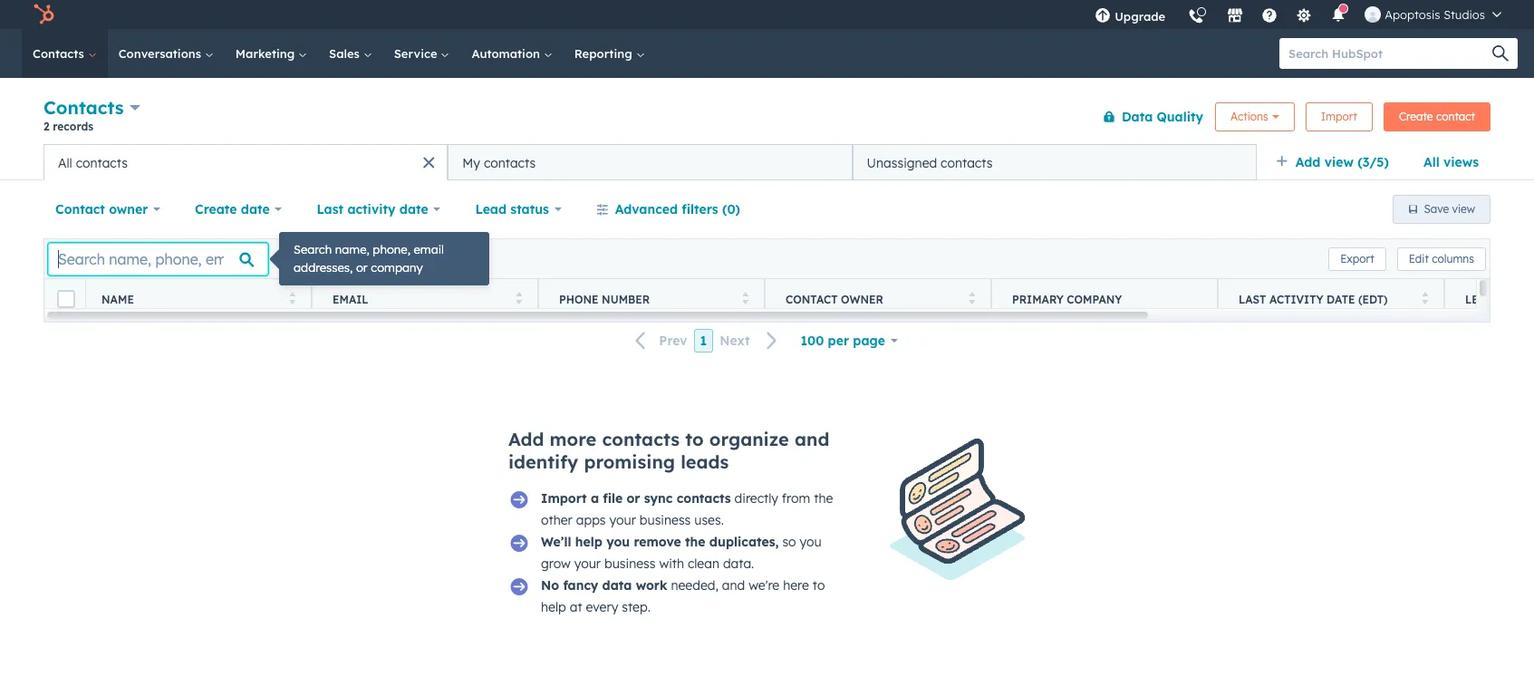 Task type: vqa. For each thing, say whether or not it's contained in the screenshot.
Last Activity Date (EDT)
yes



Task type: describe. For each thing, give the bounding box(es) containing it.
(edt)
[[1359, 292, 1388, 306]]

save view
[[1425, 202, 1476, 216]]

1 button
[[694, 329, 714, 353]]

help button
[[1255, 0, 1286, 29]]

data quality
[[1122, 108, 1204, 125]]

last activity date
[[317, 201, 428, 218]]

all contacts
[[58, 155, 128, 171]]

name
[[102, 292, 134, 306]]

press to sort. element for email
[[515, 291, 522, 307]]

all for all views
[[1424, 154, 1440, 170]]

last activity date button
[[305, 191, 453, 228]]

marketing link
[[225, 29, 318, 78]]

edit
[[1409, 252, 1429, 265]]

1
[[700, 333, 707, 349]]

service
[[394, 46, 441, 61]]

create for create date
[[195, 201, 237, 218]]

and inside add more contacts to organize and identify promising leads
[[795, 428, 830, 451]]

notifications button
[[1324, 0, 1355, 29]]

last for last activity date (edt)
[[1239, 292, 1267, 306]]

contact owner inside contact owner popup button
[[55, 201, 148, 218]]

upgrade image
[[1095, 8, 1112, 24]]

add for add view (3/5)
[[1296, 154, 1321, 170]]

advanced filters (0)
[[615, 201, 741, 218]]

1 you from the left
[[607, 534, 630, 550]]

reporting
[[575, 46, 636, 61]]

all views
[[1424, 154, 1479, 170]]

so you grow your business with clean data.
[[541, 534, 822, 572]]

100
[[801, 333, 824, 349]]

add view (3/5)
[[1296, 154, 1390, 170]]

records
[[53, 120, 93, 133]]

contacts for all contacts
[[76, 155, 128, 171]]

email
[[333, 292, 369, 306]]

activity
[[1270, 292, 1324, 306]]

status
[[511, 201, 549, 218]]

company inside column header
[[1067, 292, 1123, 306]]

import a file or sync contacts
[[541, 490, 731, 507]]

promising
[[584, 451, 675, 473]]

100 per page button
[[789, 323, 910, 359]]

organize
[[710, 428, 789, 451]]

contacts banner
[[44, 93, 1491, 144]]

from
[[782, 490, 811, 507]]

step.
[[622, 599, 651, 616]]

advanced filters (0) button
[[584, 191, 752, 228]]

apps
[[576, 512, 606, 529]]

prev
[[659, 333, 688, 349]]

create date
[[195, 201, 270, 218]]

here
[[783, 577, 809, 594]]

100 per page
[[801, 333, 886, 349]]

2 press to sort. image from the left
[[1422, 291, 1429, 304]]

import for import
[[1321, 109, 1358, 123]]

phone,
[[373, 242, 411, 257]]

upgrade
[[1115, 9, 1166, 24]]

contacts for unassigned contacts
[[941, 155, 993, 171]]

menu containing apoptosis studios
[[1084, 0, 1513, 35]]

press to sort. element for contact owner
[[969, 291, 975, 307]]

leads
[[681, 451, 729, 473]]

automation link
[[461, 29, 564, 78]]

Search name, phone, email addresses, or company search field
[[48, 242, 268, 275]]

(0)
[[723, 201, 741, 218]]

press to sort. image for phone
[[742, 291, 749, 304]]

press to sort. element for last activity date (edt)
[[1422, 291, 1429, 307]]

contacts button
[[44, 94, 141, 121]]

identify
[[509, 451, 579, 473]]

2
[[44, 120, 49, 133]]

date inside create date popup button
[[241, 201, 270, 218]]

help inside needed, and we're here to help at every step.
[[541, 599, 566, 616]]

directly
[[735, 490, 779, 507]]

needed,
[[671, 577, 719, 594]]

create contact
[[1400, 109, 1476, 123]]

search image
[[1493, 45, 1509, 62]]

business inside directly from the other apps your business uses.
[[640, 512, 691, 529]]

0 vertical spatial contacts
[[33, 46, 88, 61]]

1 horizontal spatial contact owner
[[786, 292, 884, 306]]

my
[[463, 155, 480, 171]]

view for save
[[1453, 202, 1476, 216]]

hubspot link
[[22, 4, 68, 25]]

conversations
[[119, 46, 205, 61]]

1 horizontal spatial contact
[[786, 292, 838, 306]]

search
[[294, 242, 332, 257]]

contacts up uses.
[[677, 490, 731, 507]]

1 vertical spatial or
[[627, 490, 640, 507]]

remove
[[634, 534, 682, 550]]

quality
[[1157, 108, 1204, 125]]

primary company
[[1013, 292, 1123, 306]]

lead for lead status
[[475, 201, 507, 218]]

1 press to sort. image from the left
[[515, 291, 522, 304]]

directly from the other apps your business uses.
[[541, 490, 833, 529]]

notifications image
[[1331, 8, 1347, 24]]

save view button
[[1393, 195, 1491, 224]]

edit columns button
[[1398, 247, 1487, 271]]

1 press to sort. image from the left
[[289, 291, 296, 304]]

calling icon image
[[1189, 9, 1205, 25]]

phone number
[[559, 292, 650, 306]]

grow
[[541, 556, 571, 572]]

add view (3/5) button
[[1264, 144, 1412, 180]]

create contact button
[[1384, 102, 1491, 131]]

press to sort. element for phone number
[[742, 291, 749, 307]]

date
[[1327, 292, 1356, 306]]

marketplaces button
[[1217, 0, 1255, 29]]

calling icon button
[[1181, 2, 1212, 28]]

to inside add more contacts to organize and identify promising leads
[[686, 428, 704, 451]]

automation
[[472, 46, 544, 61]]

sales link
[[318, 29, 383, 78]]

all for all contacts
[[58, 155, 72, 171]]



Task type: locate. For each thing, give the bounding box(es) containing it.
0 horizontal spatial lead
[[475, 201, 507, 218]]

create left the contact
[[1400, 109, 1434, 123]]

status
[[1498, 292, 1535, 306]]

1 vertical spatial add
[[509, 428, 544, 451]]

menu
[[1084, 0, 1513, 35]]

0 horizontal spatial press to sort. image
[[289, 291, 296, 304]]

1 vertical spatial owner
[[841, 292, 884, 306]]

create for create contact
[[1400, 109, 1434, 123]]

conversations link
[[108, 29, 225, 78]]

contact owner up per
[[786, 292, 884, 306]]

0 vertical spatial the
[[814, 490, 833, 507]]

1 vertical spatial contact
[[786, 292, 838, 306]]

pagination navigation
[[625, 329, 789, 353]]

filters
[[682, 201, 719, 218]]

to inside needed, and we're here to help at every step.
[[813, 577, 825, 594]]

1 horizontal spatial your
[[610, 512, 636, 529]]

0 vertical spatial or
[[356, 260, 368, 274]]

add for add more contacts to organize and identify promising leads
[[509, 428, 544, 451]]

we're
[[749, 577, 780, 594]]

file
[[603, 490, 623, 507]]

0 horizontal spatial you
[[607, 534, 630, 550]]

contact owner button
[[44, 191, 172, 228]]

per
[[828, 333, 849, 349]]

press to sort. image up next 'button'
[[742, 291, 749, 304]]

and up from
[[795, 428, 830, 451]]

addresses,
[[294, 260, 353, 274]]

data quality button
[[1091, 98, 1205, 135]]

name,
[[335, 242, 370, 257]]

business inside so you grow your business with clean data.
[[605, 556, 656, 572]]

help down no
[[541, 599, 566, 616]]

business up the we'll help you remove the duplicates,
[[640, 512, 691, 529]]

press to sort. image
[[289, 291, 296, 304], [1422, 291, 1429, 304]]

1 vertical spatial contact owner
[[786, 292, 884, 306]]

0 horizontal spatial date
[[241, 201, 270, 218]]

owner up search name, phone, email addresses, or company search field
[[109, 201, 148, 218]]

the inside directly from the other apps your business uses.
[[814, 490, 833, 507]]

import button
[[1306, 102, 1373, 131]]

press to sort. element left phone
[[515, 291, 522, 307]]

contacts up import a file or sync contacts
[[602, 428, 680, 451]]

import
[[1321, 109, 1358, 123], [541, 490, 587, 507]]

0 horizontal spatial the
[[685, 534, 706, 550]]

needed, and we're here to help at every step.
[[541, 577, 825, 616]]

number
[[602, 292, 650, 306]]

next button
[[714, 329, 789, 353]]

reporting link
[[564, 29, 656, 78]]

1 vertical spatial your
[[574, 556, 601, 572]]

with
[[659, 556, 685, 572]]

contacts
[[33, 46, 88, 61], [44, 96, 124, 119]]

view for add
[[1325, 154, 1354, 170]]

and down the data.
[[722, 577, 745, 594]]

view inside popup button
[[1325, 154, 1354, 170]]

work
[[636, 577, 668, 594]]

1 vertical spatial view
[[1453, 202, 1476, 216]]

date inside 'last activity date' popup button
[[400, 201, 428, 218]]

prev button
[[625, 329, 694, 353]]

view left (3/5) in the right of the page
[[1325, 154, 1354, 170]]

contact
[[55, 201, 105, 218], [786, 292, 838, 306]]

1 horizontal spatial lead
[[1466, 292, 1495, 306]]

1 horizontal spatial press to sort. image
[[742, 291, 749, 304]]

view
[[1325, 154, 1354, 170], [1453, 202, 1476, 216]]

lead
[[475, 201, 507, 218], [1466, 292, 1495, 306]]

data
[[602, 577, 632, 594]]

0 horizontal spatial contact owner
[[55, 201, 148, 218]]

0 horizontal spatial view
[[1325, 154, 1354, 170]]

last activity date (edt)
[[1239, 292, 1388, 306]]

sales
[[329, 46, 363, 61]]

1 horizontal spatial or
[[627, 490, 640, 507]]

no fancy data work
[[541, 577, 668, 594]]

activity
[[348, 201, 396, 218]]

create inside button
[[1400, 109, 1434, 123]]

1 horizontal spatial company
[[1067, 292, 1123, 306]]

1 vertical spatial company
[[1067, 292, 1123, 306]]

press to sort. image
[[515, 291, 522, 304], [742, 291, 749, 304], [969, 291, 975, 304]]

0 vertical spatial contact
[[55, 201, 105, 218]]

4 press to sort. element from the left
[[969, 291, 975, 307]]

or
[[356, 260, 368, 274], [627, 490, 640, 507]]

import up add view (3/5) popup button
[[1321, 109, 1358, 123]]

owner up page
[[841, 292, 884, 306]]

the up clean
[[685, 534, 706, 550]]

0 vertical spatial owner
[[109, 201, 148, 218]]

1 horizontal spatial add
[[1296, 154, 1321, 170]]

marketing
[[236, 46, 298, 61]]

lead status
[[1466, 292, 1535, 306]]

0 vertical spatial business
[[640, 512, 691, 529]]

add inside add more contacts to organize and identify promising leads
[[509, 428, 544, 451]]

Search HubSpot search field
[[1280, 38, 1502, 69]]

1 press to sort. element from the left
[[289, 291, 296, 307]]

0 vertical spatial last
[[317, 201, 344, 218]]

view right save
[[1453, 202, 1476, 216]]

fancy
[[563, 577, 599, 594]]

import up other
[[541, 490, 587, 507]]

0 vertical spatial contact owner
[[55, 201, 148, 218]]

last left activity
[[317, 201, 344, 218]]

1 horizontal spatial last
[[1239, 292, 1267, 306]]

company right primary
[[1067, 292, 1123, 306]]

0 vertical spatial and
[[795, 428, 830, 451]]

0 vertical spatial import
[[1321, 109, 1358, 123]]

unassigned
[[867, 155, 938, 171]]

import inside button
[[1321, 109, 1358, 123]]

studios
[[1444, 7, 1486, 22]]

or inside search name, phone, email addresses, or company
[[356, 260, 368, 274]]

view inside button
[[1453, 202, 1476, 216]]

1 vertical spatial contacts
[[44, 96, 124, 119]]

press to sort. image for contact
[[969, 291, 975, 304]]

hubspot image
[[33, 4, 54, 25]]

0 horizontal spatial and
[[722, 577, 745, 594]]

1 vertical spatial help
[[541, 599, 566, 616]]

1 all from the left
[[1424, 154, 1440, 170]]

lead status
[[475, 201, 549, 218]]

all views link
[[1412, 144, 1491, 180]]

edit columns
[[1409, 252, 1475, 265]]

you right so
[[800, 534, 822, 550]]

contacts inside button
[[484, 155, 536, 171]]

the right from
[[814, 490, 833, 507]]

add left more
[[509, 428, 544, 451]]

press to sort. element down addresses,
[[289, 291, 296, 307]]

service link
[[383, 29, 461, 78]]

import for import a file or sync contacts
[[541, 490, 587, 507]]

export
[[1341, 252, 1375, 265]]

contact inside popup button
[[55, 201, 105, 218]]

1 horizontal spatial owner
[[841, 292, 884, 306]]

1 vertical spatial and
[[722, 577, 745, 594]]

1 date from the left
[[241, 201, 270, 218]]

5 press to sort. element from the left
[[1422, 291, 1429, 307]]

2 records
[[44, 120, 93, 133]]

0 horizontal spatial owner
[[109, 201, 148, 218]]

0 horizontal spatial company
[[371, 260, 423, 274]]

1 vertical spatial lead
[[1466, 292, 1495, 306]]

sync
[[644, 490, 673, 507]]

create inside popup button
[[195, 201, 237, 218]]

and inside needed, and we're here to help at every step.
[[722, 577, 745, 594]]

date
[[241, 201, 270, 218], [400, 201, 428, 218]]

primary company column header
[[992, 279, 1219, 319]]

1 vertical spatial business
[[605, 556, 656, 572]]

data
[[1122, 108, 1153, 125]]

so
[[783, 534, 796, 550]]

press to sort. element down edit
[[1422, 291, 1429, 307]]

2 all from the left
[[58, 155, 72, 171]]

last for last activity date
[[317, 201, 344, 218]]

contacts right "unassigned"
[[941, 155, 993, 171]]

the
[[814, 490, 833, 507], [685, 534, 706, 550]]

2 date from the left
[[400, 201, 428, 218]]

1 horizontal spatial date
[[400, 201, 428, 218]]

apoptosis
[[1385, 7, 1441, 22]]

phone
[[559, 292, 599, 306]]

all
[[1424, 154, 1440, 170], [58, 155, 72, 171]]

2 press to sort. element from the left
[[515, 291, 522, 307]]

add inside popup button
[[1296, 154, 1321, 170]]

actions
[[1231, 109, 1269, 123]]

or right file
[[627, 490, 640, 507]]

contacts down 'hubspot' link
[[33, 46, 88, 61]]

0 horizontal spatial all
[[58, 155, 72, 171]]

0 horizontal spatial create
[[195, 201, 237, 218]]

your inside directly from the other apps your business uses.
[[610, 512, 636, 529]]

views
[[1444, 154, 1479, 170]]

contact owner down all contacts
[[55, 201, 148, 218]]

0 horizontal spatial or
[[356, 260, 368, 274]]

we'll
[[541, 534, 572, 550]]

tara schultz image
[[1365, 6, 1382, 23]]

to left organize
[[686, 428, 704, 451]]

(3/5)
[[1358, 154, 1390, 170]]

a
[[591, 490, 599, 507]]

create
[[1400, 109, 1434, 123], [195, 201, 237, 218]]

actions button
[[1216, 102, 1295, 131]]

0 vertical spatial view
[[1325, 154, 1354, 170]]

owner inside popup button
[[109, 201, 148, 218]]

3 press to sort. element from the left
[[742, 291, 749, 307]]

1 horizontal spatial view
[[1453, 202, 1476, 216]]

company
[[371, 260, 423, 274], [1067, 292, 1123, 306]]

1 horizontal spatial press to sort. image
[[1422, 291, 1429, 304]]

at
[[570, 599, 583, 616]]

2 you from the left
[[800, 534, 822, 550]]

contact up 100
[[786, 292, 838, 306]]

0 vertical spatial your
[[610, 512, 636, 529]]

my contacts
[[463, 155, 536, 171]]

your inside so you grow your business with clean data.
[[574, 556, 601, 572]]

apoptosis studios button
[[1355, 0, 1513, 29]]

search name, phone, email addresses, or company tooltip
[[279, 232, 490, 286]]

contacts inside popup button
[[44, 96, 124, 119]]

1 horizontal spatial you
[[800, 534, 822, 550]]

0 horizontal spatial add
[[509, 428, 544, 451]]

1 horizontal spatial to
[[813, 577, 825, 594]]

add more contacts to organize and identify promising leads
[[509, 428, 830, 473]]

0 horizontal spatial contact
[[55, 201, 105, 218]]

1 horizontal spatial import
[[1321, 109, 1358, 123]]

1 horizontal spatial the
[[814, 490, 833, 507]]

last left 'activity' at right top
[[1239, 292, 1267, 306]]

press to sort. image left phone
[[515, 291, 522, 304]]

owner
[[109, 201, 148, 218], [841, 292, 884, 306]]

every
[[586, 599, 619, 616]]

contact down all contacts
[[55, 201, 105, 218]]

date right activity
[[400, 201, 428, 218]]

0 vertical spatial to
[[686, 428, 704, 451]]

press to sort. image down edit
[[1422, 291, 1429, 304]]

more
[[550, 428, 597, 451]]

1 vertical spatial create
[[195, 201, 237, 218]]

0 vertical spatial company
[[371, 260, 423, 274]]

advanced
[[615, 201, 678, 218]]

settings image
[[1297, 8, 1313, 24]]

business
[[640, 512, 691, 529], [605, 556, 656, 572]]

company down phone,
[[371, 260, 423, 274]]

0 vertical spatial help
[[575, 534, 603, 550]]

next
[[720, 333, 750, 349]]

uses.
[[695, 512, 724, 529]]

lead for lead status
[[1466, 292, 1495, 306]]

last inside popup button
[[317, 201, 344, 218]]

marketplaces image
[[1228, 8, 1244, 24]]

0 horizontal spatial to
[[686, 428, 704, 451]]

we'll help you remove the duplicates,
[[541, 534, 779, 550]]

your down file
[[610, 512, 636, 529]]

contacts for my contacts
[[484, 155, 536, 171]]

last
[[317, 201, 344, 218], [1239, 292, 1267, 306]]

0 horizontal spatial press to sort. image
[[515, 291, 522, 304]]

save
[[1425, 202, 1450, 216]]

press to sort. image down addresses,
[[289, 291, 296, 304]]

help down apps
[[575, 534, 603, 550]]

0 horizontal spatial import
[[541, 490, 587, 507]]

1 horizontal spatial all
[[1424, 154, 1440, 170]]

press to sort. element left primary
[[969, 291, 975, 307]]

press to sort. element up next 'button'
[[742, 291, 749, 307]]

your up the fancy at the left of the page
[[574, 556, 601, 572]]

contacts right 'my'
[[484, 155, 536, 171]]

or down name,
[[356, 260, 368, 274]]

company inside search name, phone, email addresses, or company
[[371, 260, 423, 274]]

to right here
[[813, 577, 825, 594]]

date down all contacts button
[[241, 201, 270, 218]]

business up data
[[605, 556, 656, 572]]

lead inside popup button
[[475, 201, 507, 218]]

all down 2 records
[[58, 155, 72, 171]]

press to sort. image left primary
[[969, 291, 975, 304]]

lead status button
[[464, 191, 574, 228]]

you left remove
[[607, 534, 630, 550]]

contacts down records
[[76, 155, 128, 171]]

all contacts button
[[44, 144, 448, 180]]

0 vertical spatial create
[[1400, 109, 1434, 123]]

3 press to sort. image from the left
[[969, 291, 975, 304]]

1 vertical spatial to
[[813, 577, 825, 594]]

search name, phone, email addresses, or company
[[294, 242, 444, 274]]

all left views
[[1424, 154, 1440, 170]]

contacts up records
[[44, 96, 124, 119]]

0 horizontal spatial help
[[541, 599, 566, 616]]

2 horizontal spatial press to sort. image
[[969, 291, 975, 304]]

1 vertical spatial last
[[1239, 292, 1267, 306]]

and
[[795, 428, 830, 451], [722, 577, 745, 594]]

press to sort. element
[[289, 291, 296, 307], [515, 291, 522, 307], [742, 291, 749, 307], [969, 291, 975, 307], [1422, 291, 1429, 307]]

0 vertical spatial add
[[1296, 154, 1321, 170]]

1 horizontal spatial and
[[795, 428, 830, 451]]

2 press to sort. image from the left
[[742, 291, 749, 304]]

all inside button
[[58, 155, 72, 171]]

apoptosis studios
[[1385, 7, 1486, 22]]

0 horizontal spatial last
[[317, 201, 344, 218]]

1 vertical spatial the
[[685, 534, 706, 550]]

create date button
[[183, 191, 294, 228]]

1 vertical spatial import
[[541, 490, 587, 507]]

1 horizontal spatial create
[[1400, 109, 1434, 123]]

0 horizontal spatial your
[[574, 556, 601, 572]]

help image
[[1262, 8, 1278, 24]]

contacts inside add more contacts to organize and identify promising leads
[[602, 428, 680, 451]]

create down all contacts button
[[195, 201, 237, 218]]

0 vertical spatial lead
[[475, 201, 507, 218]]

1 horizontal spatial help
[[575, 534, 603, 550]]

you inside so you grow your business with clean data.
[[800, 534, 822, 550]]

add down import button
[[1296, 154, 1321, 170]]

columns
[[1432, 252, 1475, 265]]



